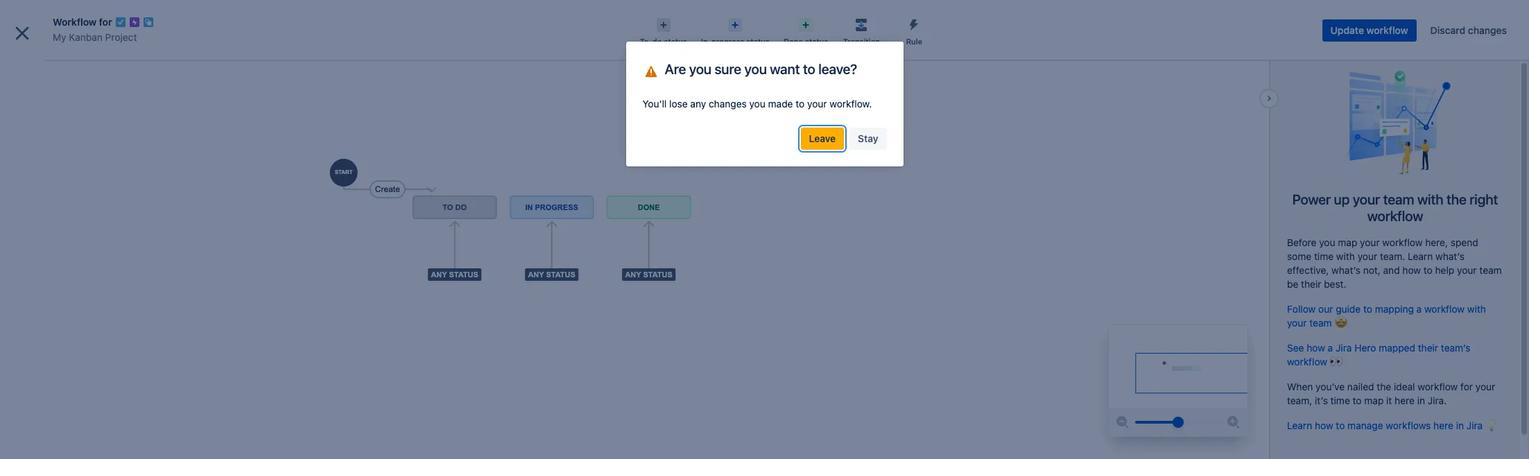 Task type: locate. For each thing, give the bounding box(es) containing it.
team inside follow our guide to mapping a workflow with your team
[[1310, 317, 1332, 329]]

to
[[803, 61, 815, 77], [796, 98, 805, 110], [1424, 264, 1433, 276], [1363, 303, 1372, 315], [1353, 395, 1362, 407], [1336, 420, 1345, 432]]

their down effective,
[[1301, 278, 1321, 290]]

1 vertical spatial here
[[1434, 420, 1454, 432]]

learn down here,
[[1408, 251, 1433, 262]]

you right the are
[[689, 61, 711, 77]]

the up it
[[1377, 381, 1391, 393]]

1 vertical spatial for
[[1461, 381, 1473, 393]]

are you sure you want to leave?
[[665, 61, 857, 77]]

made
[[768, 98, 793, 110]]

jira
[[1336, 342, 1352, 354], [1467, 420, 1483, 432]]

status right do
[[664, 37, 687, 46]]

ideal
[[1394, 381, 1415, 393]]

and
[[1383, 264, 1400, 276]]

0 vertical spatial jira
[[1336, 342, 1352, 354]]

team right help
[[1479, 264, 1502, 276]]

1 vertical spatial jira
[[1467, 420, 1483, 432]]

manage
[[1348, 420, 1383, 432]]

banner
[[0, 0, 1529, 39]]

1 horizontal spatial status
[[747, 37, 770, 46]]

1 vertical spatial what's
[[1332, 264, 1361, 276]]

with
[[1417, 192, 1443, 208], [1336, 251, 1355, 262], [1467, 303, 1486, 315]]

team right up
[[1383, 192, 1414, 208]]

Zoom level range field
[[1135, 408, 1221, 436]]

2 horizontal spatial status
[[805, 37, 828, 46]]

0 horizontal spatial map
[[1338, 237, 1357, 249]]

kanban down my kanban project link
[[58, 60, 93, 72]]

in left 💡
[[1456, 420, 1464, 432]]

learn down team,
[[1287, 420, 1312, 432]]

2 vertical spatial team
[[1310, 317, 1332, 329]]

0 vertical spatial map
[[1338, 237, 1357, 249]]

1 vertical spatial how
[[1307, 342, 1325, 354]]

your
[[807, 98, 827, 110], [1353, 192, 1380, 208], [1360, 237, 1380, 249], [1358, 251, 1377, 262], [1457, 264, 1477, 276], [1287, 317, 1307, 329], [1476, 381, 1495, 393]]

0 vertical spatial their
[[1301, 278, 1321, 290]]

for down team's
[[1461, 381, 1473, 393]]

0 horizontal spatial learn
[[1287, 420, 1312, 432]]

workflow inside power up your team with the right workflow
[[1367, 208, 1423, 224]]

1 horizontal spatial team
[[1383, 192, 1414, 208]]

0 horizontal spatial in
[[1417, 395, 1425, 407]]

0 vertical spatial here
[[1395, 395, 1415, 407]]

to right guide
[[1363, 303, 1372, 315]]

0 vertical spatial the
[[1447, 192, 1467, 208]]

map down up
[[1338, 237, 1357, 249]]

primary element
[[8, 0, 1266, 39]]

2 horizontal spatial with
[[1467, 303, 1486, 315]]

status for to-do status
[[664, 37, 687, 46]]

1 horizontal spatial what's
[[1436, 251, 1465, 262]]

3 status from the left
[[805, 37, 828, 46]]

group
[[6, 254, 161, 329], [6, 254, 161, 291], [6, 291, 161, 329]]

1 horizontal spatial jira
[[1467, 420, 1483, 432]]

1 vertical spatial project
[[96, 60, 129, 72]]

effective,
[[1287, 264, 1329, 276]]

kanban down workflow for
[[69, 31, 103, 43]]

to down nailed
[[1353, 395, 1362, 407]]

in left jira.
[[1417, 395, 1425, 407]]

Search field
[[1266, 8, 1404, 31]]

a right mapping
[[1417, 303, 1422, 315]]

for inside when you've nailed the ideal workflow for your team, it's time to map it here in jira.
[[1461, 381, 1473, 393]]

1 horizontal spatial learn
[[1408, 251, 1433, 262]]

1 vertical spatial in
[[1456, 420, 1464, 432]]

to-do status
[[640, 37, 687, 46]]

my kanban project down my kanban project link
[[42, 60, 129, 72]]

their
[[1301, 278, 1321, 290], [1418, 342, 1438, 354]]

learn
[[1408, 251, 1433, 262], [1287, 420, 1312, 432]]

0 vertical spatial team
[[1383, 192, 1414, 208]]

1 vertical spatial the
[[1377, 381, 1391, 393]]

2 vertical spatial how
[[1315, 420, 1333, 432]]

0 vertical spatial changes
[[1468, 24, 1507, 36]]

transition
[[843, 37, 880, 46]]

learn inside the before you map your workflow here, spend some time with your team. learn what's effective, what's not, and how to help your team be their best.
[[1408, 251, 1433, 262]]

project down workflow for
[[105, 31, 137, 43]]

leave button
[[801, 128, 844, 150]]

1 horizontal spatial a
[[1417, 303, 1422, 315]]

0 horizontal spatial with
[[1336, 251, 1355, 262]]

to inside the before you map your workflow here, spend some time with your team. learn what's effective, what's not, and how to help your team be their best.
[[1424, 264, 1433, 276]]

🤩
[[1335, 317, 1347, 329]]

you left 'made'
[[749, 98, 766, 110]]

1 horizontal spatial for
[[1461, 381, 1473, 393]]

status right done
[[805, 37, 828, 46]]

update
[[1331, 24, 1364, 36]]

workflow
[[1367, 24, 1408, 36], [1367, 208, 1423, 224], [1382, 237, 1423, 249], [1424, 303, 1465, 315], [1287, 356, 1327, 368], [1418, 381, 1458, 393]]

what's up best.
[[1332, 264, 1361, 276]]

done
[[784, 37, 803, 46]]

here down "ideal"
[[1395, 395, 1415, 407]]

team
[[1383, 192, 1414, 208], [1479, 264, 1502, 276], [1310, 317, 1332, 329]]

it
[[1386, 395, 1392, 407]]

my
[[53, 31, 66, 43], [42, 60, 56, 72]]

map inside the before you map your workflow here, spend some time with your team. learn what's effective, what's not, and how to help your team be their best.
[[1338, 237, 1357, 249]]

right
[[1470, 192, 1498, 208]]

status up are you sure you want to leave?
[[747, 37, 770, 46]]

learn how to manage workflows here in jira 💡
[[1287, 420, 1498, 432]]

what's up help
[[1436, 251, 1465, 262]]

2 vertical spatial with
[[1467, 303, 1486, 315]]

what's
[[1436, 251, 1465, 262], [1332, 264, 1361, 276]]

with up here,
[[1417, 192, 1443, 208]]

warning image
[[643, 60, 659, 80]]

0 horizontal spatial jira
[[1336, 342, 1352, 354]]

how inside see how a jira hero mapped their team's workflow
[[1307, 342, 1325, 354]]

not,
[[1363, 264, 1381, 276]]

to-
[[640, 37, 652, 46]]

when you've nailed the ideal workflow for your team, it's time to map it here in jira.
[[1287, 381, 1495, 407]]

0 vertical spatial in
[[1417, 395, 1425, 407]]

progress
[[712, 37, 744, 46]]

how right and
[[1403, 264, 1421, 276]]

0 horizontal spatial the
[[1377, 381, 1391, 393]]

guide
[[1336, 303, 1361, 315]]

1 vertical spatial a
[[1328, 342, 1333, 354]]

a up 👀
[[1328, 342, 1333, 354]]

💡
[[1486, 420, 1498, 432]]

status
[[664, 37, 687, 46], [747, 37, 770, 46], [805, 37, 828, 46]]

0 horizontal spatial team
[[1310, 317, 1332, 329]]

time
[[1314, 251, 1334, 262], [1331, 395, 1350, 407]]

with up team's
[[1467, 303, 1486, 315]]

when
[[1287, 381, 1313, 393]]

0 horizontal spatial changes
[[709, 98, 747, 110]]

0 vertical spatial for
[[99, 16, 112, 28]]

team's
[[1441, 342, 1471, 354]]

2 status from the left
[[747, 37, 770, 46]]

kanban
[[69, 31, 103, 43], [58, 60, 93, 72]]

leave?
[[818, 61, 857, 77]]

time up effective,
[[1314, 251, 1334, 262]]

1 horizontal spatial map
[[1364, 395, 1384, 407]]

0 vertical spatial learn
[[1408, 251, 1433, 262]]

zoom out image
[[1114, 414, 1131, 431]]

here down jira.
[[1434, 420, 1454, 432]]

1 vertical spatial kanban
[[58, 60, 93, 72]]

your inside are you sure you want to leave? dialog
[[807, 98, 827, 110]]

you'll lose any changes you made to your workflow.
[[643, 98, 872, 110]]

to right want
[[803, 61, 815, 77]]

my kanban project down workflow for
[[53, 31, 137, 43]]

changes right any
[[709, 98, 747, 110]]

how right see
[[1307, 342, 1325, 354]]

the
[[1447, 192, 1467, 208], [1377, 381, 1391, 393]]

1 horizontal spatial their
[[1418, 342, 1438, 354]]

team down our
[[1310, 317, 1332, 329]]

jira software image
[[36, 11, 129, 28], [36, 11, 129, 28]]

1 status from the left
[[664, 37, 687, 46]]

0 horizontal spatial here
[[1395, 395, 1415, 407]]

1 vertical spatial team
[[1479, 264, 1502, 276]]

1 vertical spatial time
[[1331, 395, 1350, 407]]

status for in-progress status
[[747, 37, 770, 46]]

you
[[689, 61, 711, 77], [744, 61, 767, 77], [749, 98, 766, 110], [1319, 237, 1335, 249]]

with up best.
[[1336, 251, 1355, 262]]

map left it
[[1364, 395, 1384, 407]]

1 horizontal spatial here
[[1434, 420, 1454, 432]]

how
[[1403, 264, 1421, 276], [1307, 342, 1325, 354], [1315, 420, 1333, 432]]

jira left 💡
[[1467, 420, 1483, 432]]

you right before
[[1319, 237, 1335, 249]]

1 vertical spatial their
[[1418, 342, 1438, 354]]

to left help
[[1424, 264, 1433, 276]]

0 horizontal spatial status
[[664, 37, 687, 46]]

stay
[[858, 132, 878, 144]]

1 vertical spatial with
[[1336, 251, 1355, 262]]

a
[[1417, 303, 1422, 315], [1328, 342, 1333, 354]]

changes right discard
[[1468, 24, 1507, 36]]

team,
[[1287, 395, 1312, 407]]

2 horizontal spatial team
[[1479, 264, 1502, 276]]

their left team's
[[1418, 342, 1438, 354]]

for up my kanban project link
[[99, 16, 112, 28]]

changes
[[1468, 24, 1507, 36], [709, 98, 747, 110]]

are you sure you want to leave? dialog
[[626, 42, 903, 166]]

discard changes button
[[1422, 19, 1515, 42]]

for
[[99, 16, 112, 28], [1461, 381, 1473, 393]]

best.
[[1324, 278, 1346, 290]]

with inside power up your team with the right workflow
[[1417, 192, 1443, 208]]

0 vertical spatial a
[[1417, 303, 1422, 315]]

1 horizontal spatial the
[[1447, 192, 1467, 208]]

0 horizontal spatial a
[[1328, 342, 1333, 354]]

their inside the before you map your workflow here, spend some time with your team. learn what's effective, what's not, and how to help your team be their best.
[[1301, 278, 1321, 290]]

the left right
[[1447, 192, 1467, 208]]

1 horizontal spatial with
[[1417, 192, 1443, 208]]

0 horizontal spatial for
[[99, 16, 112, 28]]

time down the you've
[[1331, 395, 1350, 407]]

workflow for
[[53, 16, 112, 28]]

rule button
[[888, 14, 941, 47]]

workflow inside follow our guide to mapping a workflow with your team
[[1424, 303, 1465, 315]]

0 vertical spatial time
[[1314, 251, 1334, 262]]

0 vertical spatial with
[[1417, 192, 1443, 208]]

0 vertical spatial how
[[1403, 264, 1421, 276]]

how down it's at the right
[[1315, 420, 1333, 432]]

update workflow button
[[1322, 19, 1417, 42]]

1 vertical spatial learn
[[1287, 420, 1312, 432]]

0 horizontal spatial their
[[1301, 278, 1321, 290]]

workflow inside the before you map your workflow here, spend some time with your team. learn what's effective, what's not, and how to help your team be their best.
[[1382, 237, 1423, 249]]

0 horizontal spatial what's
[[1332, 264, 1361, 276]]

1 horizontal spatial changes
[[1468, 24, 1507, 36]]

help
[[1435, 264, 1454, 276]]

your inside power up your team with the right workflow
[[1353, 192, 1380, 208]]

update workflow
[[1331, 24, 1408, 36]]

1 vertical spatial changes
[[709, 98, 747, 110]]

jira up 👀
[[1336, 342, 1352, 354]]

project down my kanban project link
[[96, 60, 129, 72]]

in
[[1417, 395, 1425, 407], [1456, 420, 1464, 432]]

1 vertical spatial map
[[1364, 395, 1384, 407]]

to inside follow our guide to mapping a workflow with your team
[[1363, 303, 1372, 315]]

to right 'made'
[[796, 98, 805, 110]]

project
[[105, 31, 137, 43], [96, 60, 129, 72]]

map
[[1338, 237, 1357, 249], [1364, 395, 1384, 407]]

team inside the before you map your workflow here, spend some time with your team. learn what's effective, what's not, and how to help your team be their best.
[[1479, 264, 1502, 276]]



Task type: vqa. For each thing, say whether or not it's contained in the screenshot.
draft.
no



Task type: describe. For each thing, give the bounding box(es) containing it.
team.
[[1380, 251, 1405, 262]]

jira.
[[1428, 395, 1447, 407]]

0 vertical spatial my kanban project
[[53, 31, 137, 43]]

to-do status button
[[633, 14, 694, 47]]

up
[[1334, 192, 1350, 208]]

before you map your workflow here, spend some time with your team. learn what's effective, what's not, and how to help your team be their best.
[[1287, 237, 1502, 290]]

it's
[[1315, 395, 1328, 407]]

mapped
[[1379, 342, 1415, 354]]

stay button
[[850, 128, 887, 150]]

changes inside button
[[1468, 24, 1507, 36]]

our
[[1318, 303, 1333, 315]]

you inside the before you map your workflow here, spend some time with your team. learn what's effective, what's not, and how to help your team be their best.
[[1319, 237, 1335, 249]]

here,
[[1425, 237, 1448, 249]]

to inside when you've nailed the ideal workflow for your team, it's time to map it here in jira.
[[1353, 395, 1362, 407]]

the inside when you've nailed the ideal workflow for your team, it's time to map it here in jira.
[[1377, 381, 1391, 393]]

want
[[770, 61, 800, 77]]

are
[[665, 61, 686, 77]]

in inside when you've nailed the ideal workflow for your team, it's time to map it here in jira.
[[1417, 395, 1425, 407]]

workflow.
[[830, 98, 872, 110]]

zoom in image
[[1225, 414, 1242, 431]]

be
[[1287, 278, 1298, 290]]

to left manage
[[1336, 420, 1345, 432]]

hero
[[1355, 342, 1376, 354]]

done status button
[[777, 14, 835, 47]]

time inside the before you map your workflow here, spend some time with your team. learn what's effective, what's not, and how to help your team be their best.
[[1314, 251, 1334, 262]]

do
[[652, 37, 662, 46]]

0 vertical spatial my
[[53, 31, 66, 43]]

follow
[[1287, 303, 1316, 315]]

with inside the before you map your workflow here, spend some time with your team. learn what's effective, what's not, and how to help your team be their best.
[[1336, 251, 1355, 262]]

1 horizontal spatial in
[[1456, 420, 1464, 432]]

any
[[690, 98, 706, 110]]

you're in the workflow viewfinder, use the arrow keys to move it element
[[1109, 325, 1248, 408]]

workflow inside button
[[1367, 24, 1408, 36]]

sure
[[715, 61, 741, 77]]

1 vertical spatial my kanban project
[[42, 60, 129, 72]]

mapping
[[1375, 303, 1414, 315]]

workflow inside when you've nailed the ideal workflow for your team, it's time to map it here in jira.
[[1418, 381, 1458, 393]]

done status
[[784, 37, 828, 46]]

a inside see how a jira hero mapped their team's workflow
[[1328, 342, 1333, 354]]

0 vertical spatial kanban
[[69, 31, 103, 43]]

how inside the before you map your workflow here, spend some time with your team. learn what's effective, what's not, and how to help your team be their best.
[[1403, 264, 1421, 276]]

you've
[[1316, 381, 1345, 393]]

how for learn how to manage workflows here in jira 💡
[[1315, 420, 1333, 432]]

your inside when you've nailed the ideal workflow for your team, it's time to map it here in jira.
[[1476, 381, 1495, 393]]

team inside power up your team with the right workflow
[[1383, 192, 1414, 208]]

workflows
[[1386, 420, 1431, 432]]

their inside see how a jira hero mapped their team's workflow
[[1418, 342, 1438, 354]]

workflow
[[53, 16, 96, 28]]

workflow inside see how a jira hero mapped their team's workflow
[[1287, 356, 1327, 368]]

your inside follow our guide to mapping a workflow with your team
[[1287, 317, 1307, 329]]

discard changes
[[1430, 24, 1507, 36]]

rule
[[906, 37, 922, 46]]

some
[[1287, 251, 1312, 262]]

how for see how a jira hero mapped their team's workflow
[[1307, 342, 1325, 354]]

power up your team with the right workflow
[[1293, 192, 1498, 224]]

here inside when you've nailed the ideal workflow for your team, it's time to map it here in jira.
[[1395, 395, 1415, 407]]

0 vertical spatial what's
[[1436, 251, 1465, 262]]

see how a jira hero mapped their team's workflow
[[1287, 342, 1471, 368]]

see
[[1287, 342, 1304, 354]]

spend
[[1451, 237, 1478, 249]]

the inside power up your team with the right workflow
[[1447, 192, 1467, 208]]

in-progress status button
[[694, 14, 777, 47]]

jira inside see how a jira hero mapped their team's workflow
[[1336, 342, 1352, 354]]

lose
[[669, 98, 688, 110]]

time inside when you've nailed the ideal workflow for your team, it's time to map it here in jira.
[[1331, 395, 1350, 407]]

in-progress status
[[701, 37, 770, 46]]

👀
[[1330, 356, 1342, 368]]

power
[[1293, 192, 1331, 208]]

in-
[[701, 37, 712, 46]]

my kanban project link
[[53, 29, 137, 46]]

discard
[[1430, 24, 1466, 36]]

changes inside are you sure you want to leave? dialog
[[709, 98, 747, 110]]

0 vertical spatial project
[[105, 31, 137, 43]]

with inside follow our guide to mapping a workflow with your team
[[1467, 303, 1486, 315]]

map inside when you've nailed the ideal workflow for your team, it's time to map it here in jira.
[[1364, 395, 1384, 407]]

close workflow editor image
[[11, 22, 33, 44]]

a inside follow our guide to mapping a workflow with your team
[[1417, 303, 1422, 315]]

before
[[1287, 237, 1317, 249]]

leave
[[809, 132, 836, 144]]

transition button
[[835, 14, 888, 47]]

1 vertical spatial my
[[42, 60, 56, 72]]

you'll
[[643, 98, 667, 110]]

nailed
[[1347, 381, 1374, 393]]

you right the sure
[[744, 61, 767, 77]]

follow our guide to mapping a workflow with your team
[[1287, 303, 1486, 329]]



